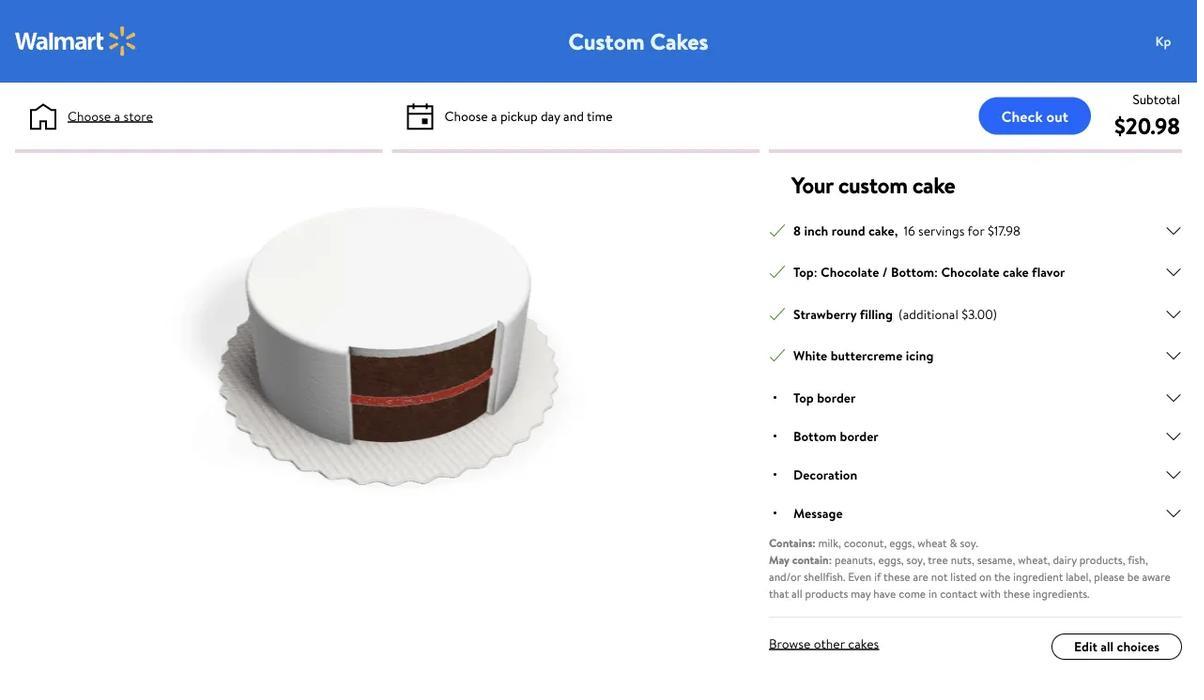 Task type: locate. For each thing, give the bounding box(es) containing it.
browse
[[769, 634, 811, 653]]

choose for choose a pickup day and time
[[445, 107, 488, 125]]

1 horizontal spatial cake
[[913, 169, 955, 201]]

bottom border
[[794, 427, 879, 445]]

these down the
[[1004, 586, 1030, 602]]

may
[[769, 552, 790, 568]]

0 vertical spatial selected, click to change image
[[769, 222, 786, 239]]

choose inside choose a store "link"
[[68, 107, 111, 125]]

top: chocolate / bottom: chocolate cake flavor link
[[769, 262, 1182, 282]]

decoration link
[[769, 465, 1182, 485]]

check out
[[1002, 106, 1069, 126]]

soy.
[[960, 535, 978, 551]]

may
[[851, 586, 871, 602]]

cakes
[[848, 634, 879, 653]]

all
[[792, 586, 802, 602], [1101, 638, 1114, 656]]

2 vertical spatial selected, click to change image
[[769, 347, 786, 364]]

chocolate
[[821, 263, 879, 281], [941, 263, 1000, 281]]

1 horizontal spatial these
[[1004, 586, 1030, 602]]

no selected top border, click to change image
[[774, 396, 777, 399]]

products,
[[1080, 552, 1126, 568]]

custom cakes
[[569, 25, 709, 57]]

no selected bottom border, click to change image
[[774, 435, 777, 438]]

selected, click to change image for white buttercreme icing
[[769, 347, 786, 364]]

listed
[[951, 569, 977, 585]]

inch
[[804, 221, 829, 239]]

2 vertical spatial cake
[[1003, 263, 1029, 281]]

peanuts, eggs, soy, tree nuts, sesame, wheat, dairy products, fish, and/or shellfish. even if these are not listed on the ingredient label, please be aware that all products may have come in contact with these ingredients.
[[769, 552, 1171, 602]]

all right edit
[[1101, 638, 1114, 656]]

1 vertical spatial selected, click to change image
[[769, 264, 786, 281]]

0 horizontal spatial cake
[[869, 221, 895, 239]]

check out button
[[979, 97, 1091, 135]]

down arrow image for white buttercreme icing
[[1165, 347, 1182, 364]]

cake up servings
[[913, 169, 955, 201]]

back to walmart.com image
[[15, 26, 137, 56]]

2 down arrow image from the top
[[1165, 264, 1182, 281]]

1 vertical spatial cake
[[869, 221, 895, 239]]

subtotal $20.98
[[1115, 90, 1180, 141]]

all inside peanuts, eggs, soy, tree nuts, sesame, wheat, dairy products, fish, and/or shellfish. even if these are not listed on the ingredient label, please be aware that all products may have come in contact with these ingredients.
[[792, 586, 802, 602]]

0 vertical spatial cake
[[913, 169, 955, 201]]

down arrow image
[[1165, 222, 1182, 239], [1165, 264, 1182, 281], [1165, 428, 1182, 445], [1165, 505, 1182, 522]]

bottom
[[794, 427, 837, 445]]

border for bottom border
[[840, 427, 879, 445]]

down arrow image for top border
[[1165, 389, 1182, 406]]

1 vertical spatial all
[[1101, 638, 1114, 656]]

down arrow image inside message link
[[1165, 505, 1182, 522]]

choose left 'pickup'
[[445, 107, 488, 125]]

wheat,
[[1018, 552, 1051, 568]]

choose
[[68, 107, 111, 125], [445, 107, 488, 125]]

flavor
[[1032, 263, 1065, 281]]

a
[[114, 107, 120, 125], [491, 107, 497, 125]]

1 selected, click to change image from the top
[[769, 222, 786, 239]]

$17.98
[[988, 221, 1021, 239]]

a inside "link"
[[114, 107, 120, 125]]

in
[[929, 586, 937, 602]]

strawberry filling (additional $3.00)
[[794, 305, 997, 323]]

down arrow image inside top: chocolate / bottom: chocolate cake flavor link
[[1165, 264, 1182, 281]]

border
[[817, 388, 856, 407], [840, 427, 879, 445]]

cake left "flavor"
[[1003, 263, 1029, 281]]

aware
[[1142, 569, 1171, 585]]

0 horizontal spatial chocolate
[[821, 263, 879, 281]]

0 horizontal spatial a
[[114, 107, 120, 125]]

selected, click to change image left top:
[[769, 264, 786, 281]]

cake left 16
[[869, 221, 895, 239]]

1 chocolate from the left
[[821, 263, 879, 281]]

1 choose from the left
[[68, 107, 111, 125]]

eggs, up if
[[878, 552, 904, 568]]

shellfish.
[[804, 569, 845, 585]]

all inside "link"
[[1101, 638, 1114, 656]]

selected, click to change image for 8 inch round cake
[[769, 222, 786, 239]]

choose left store
[[68, 107, 111, 125]]

8
[[794, 221, 801, 239]]

please
[[1094, 569, 1125, 585]]

down arrow image for top: chocolate / bottom: chocolate cake flavor
[[1165, 264, 1182, 281]]

down arrow image inside white buttercreme icing link
[[1165, 347, 1182, 364]]

a left store
[[114, 107, 120, 125]]

3 down arrow image from the top
[[1165, 428, 1182, 445]]

down arrow image
[[1165, 306, 1182, 323], [1165, 347, 1182, 364], [1165, 389, 1182, 406], [1165, 466, 1182, 483]]

buttercreme
[[831, 347, 903, 365]]

chocolate down 'for' in the right top of the page
[[941, 263, 1000, 281]]

top border
[[794, 388, 856, 407]]

down arrow image inside decoration link
[[1165, 466, 1182, 483]]

custom
[[569, 25, 645, 57]]

selected, click to change image
[[769, 222, 786, 239], [769, 264, 786, 281], [769, 347, 786, 364]]

choose a pickup day and time
[[445, 107, 613, 125]]

label,
[[1066, 569, 1092, 585]]

these
[[884, 569, 911, 585], [1004, 586, 1030, 602]]

4 down arrow image from the top
[[1165, 505, 1182, 522]]

0 vertical spatial border
[[817, 388, 856, 407]]

on
[[980, 569, 992, 585]]

$3.00)
[[962, 305, 997, 323]]

chocolate left /
[[821, 263, 879, 281]]

eggs, up soy,
[[890, 535, 915, 551]]

browse other cakes
[[769, 634, 879, 653]]

strawberry
[[794, 305, 857, 323]]

nuts,
[[951, 552, 975, 568]]

coconut,
[[844, 535, 887, 551]]

selected, click to change image inside white buttercreme icing link
[[769, 347, 786, 364]]

time
[[587, 107, 613, 125]]

1 vertical spatial eggs,
[[878, 552, 904, 568]]

down arrow image inside top border link
[[1165, 389, 1182, 406]]

1 horizontal spatial a
[[491, 107, 497, 125]]

1 a from the left
[[114, 107, 120, 125]]

white buttercreme icing
[[794, 347, 934, 365]]

2 choose from the left
[[445, 107, 488, 125]]

ingredients.
[[1033, 586, 1090, 602]]

2 horizontal spatial cake
[[1003, 263, 1029, 281]]

2 down arrow image from the top
[[1165, 347, 1182, 364]]

browse other cakes button
[[769, 634, 879, 654]]

8 inch round cake 16 servings for $17.98
[[794, 221, 1021, 239]]

selected, click to change image left white at the bottom
[[769, 347, 786, 364]]

1 horizontal spatial chocolate
[[941, 263, 1000, 281]]

2 a from the left
[[491, 107, 497, 125]]

your custom cake
[[792, 169, 955, 201]]

these right if
[[884, 569, 911, 585]]

a left 'pickup'
[[491, 107, 497, 125]]

edit all choices link
[[1052, 634, 1182, 660]]

2 selected, click to change image from the top
[[769, 264, 786, 281]]

cake
[[913, 169, 955, 201], [869, 221, 895, 239], [1003, 263, 1029, 281]]

1 horizontal spatial all
[[1101, 638, 1114, 656]]

fish,
[[1128, 552, 1148, 568]]

milk,
[[819, 535, 841, 551]]

0 vertical spatial these
[[884, 569, 911, 585]]

4 down arrow image from the top
[[1165, 466, 1182, 483]]

icing
[[906, 347, 934, 365]]

1 vertical spatial border
[[840, 427, 879, 445]]

subtotal
[[1133, 90, 1180, 108]]

selected, click to change image left 8
[[769, 222, 786, 239]]

3 down arrow image from the top
[[1165, 389, 1182, 406]]

selected, click to change image
[[769, 306, 786, 323]]

0 horizontal spatial all
[[792, 586, 802, 602]]

all right that
[[792, 586, 802, 602]]

1 down arrow image from the top
[[1165, 222, 1182, 239]]

border right "bottom"
[[840, 427, 879, 445]]

0 horizontal spatial these
[[884, 569, 911, 585]]

other
[[814, 634, 845, 653]]

if
[[874, 569, 881, 585]]

3 selected, click to change image from the top
[[769, 347, 786, 364]]

1 horizontal spatial choose
[[445, 107, 488, 125]]

a for pickup
[[491, 107, 497, 125]]

0 vertical spatial all
[[792, 586, 802, 602]]

pickup
[[501, 107, 538, 125]]

border right top
[[817, 388, 856, 407]]

0 horizontal spatial choose
[[68, 107, 111, 125]]



Task type: describe. For each thing, give the bounding box(es) containing it.
a for store
[[114, 107, 120, 125]]

for
[[968, 221, 985, 239]]

out
[[1047, 106, 1069, 126]]

decoration
[[794, 465, 858, 484]]

check
[[1002, 106, 1043, 126]]

choose for choose a store
[[68, 107, 111, 125]]

may contain:
[[769, 552, 835, 568]]

choose a store
[[68, 107, 153, 125]]

2 chocolate from the left
[[941, 263, 1000, 281]]

down arrow image for decoration
[[1165, 466, 1182, 483]]

choices
[[1117, 638, 1160, 656]]

edit
[[1074, 638, 1098, 656]]

border for top border
[[817, 388, 856, 407]]

round
[[832, 221, 866, 239]]

sesame,
[[977, 552, 1016, 568]]

with
[[980, 586, 1001, 602]]

0 vertical spatial eggs,
[[890, 535, 915, 551]]

edit all choices
[[1074, 638, 1160, 656]]

store
[[123, 107, 153, 125]]

your
[[792, 169, 833, 201]]

and
[[564, 107, 584, 125]]

top border link
[[769, 388, 1182, 408]]

white buttercreme icing link
[[769, 346, 1182, 366]]

bottom border link
[[769, 426, 1182, 446]]

contact
[[940, 586, 978, 602]]

top
[[794, 388, 814, 407]]

are
[[913, 569, 929, 585]]

message
[[794, 504, 843, 522]]

servings
[[919, 221, 965, 239]]

not
[[931, 569, 948, 585]]

filling
[[860, 305, 893, 323]]

day
[[541, 107, 560, 125]]

/
[[883, 263, 888, 281]]

cake inside top: chocolate / bottom: chocolate cake flavor link
[[1003, 263, 1029, 281]]

(additional
[[899, 305, 959, 323]]

that
[[769, 586, 789, 602]]

contain:
[[792, 552, 832, 568]]

dairy
[[1053, 552, 1077, 568]]

the
[[995, 569, 1011, 585]]

products
[[805, 586, 848, 602]]

white
[[794, 347, 828, 365]]

and/or
[[769, 569, 801, 585]]

no selected decoration, click to change image
[[774, 473, 777, 476]]

selected, click to change image for top: chocolate / bottom: chocolate cake flavor
[[769, 264, 786, 281]]

1 vertical spatial these
[[1004, 586, 1030, 602]]

kp button
[[1145, 23, 1197, 60]]

custom
[[838, 169, 908, 201]]

down arrow image for message
[[1165, 505, 1182, 522]]

contains:
[[769, 535, 816, 551]]

ingredient
[[1013, 569, 1063, 585]]

have
[[874, 586, 896, 602]]

message link
[[769, 503, 1182, 523]]

kp
[[1156, 32, 1171, 50]]

&
[[950, 535, 957, 551]]

choose a store link
[[68, 106, 153, 126]]

soy,
[[907, 552, 926, 568]]

come
[[899, 586, 926, 602]]

peanuts,
[[835, 552, 876, 568]]

bottom:
[[891, 263, 938, 281]]

tree
[[928, 552, 948, 568]]

even
[[848, 569, 872, 585]]

top:
[[794, 263, 818, 281]]

1 down arrow image from the top
[[1165, 306, 1182, 323]]

no selected message, click to change image
[[774, 512, 777, 515]]

16
[[904, 221, 915, 239]]

eggs, inside peanuts, eggs, soy, tree nuts, sesame, wheat, dairy products, fish, and/or shellfish. even if these are not listed on the ingredient label, please be aware that all products may have come in contact with these ingredients.
[[878, 552, 904, 568]]

cakes
[[650, 25, 709, 57]]

contains: milk, coconut, eggs, wheat & soy.
[[769, 535, 978, 551]]

down arrow image for bottom border
[[1165, 428, 1182, 445]]

$20.98
[[1115, 110, 1180, 141]]

be
[[1128, 569, 1140, 585]]

wheat
[[918, 535, 947, 551]]

top: chocolate / bottom: chocolate cake flavor
[[794, 263, 1065, 281]]



Task type: vqa. For each thing, say whether or not it's contained in the screenshot.
down arrow icon associated with Top border
yes



